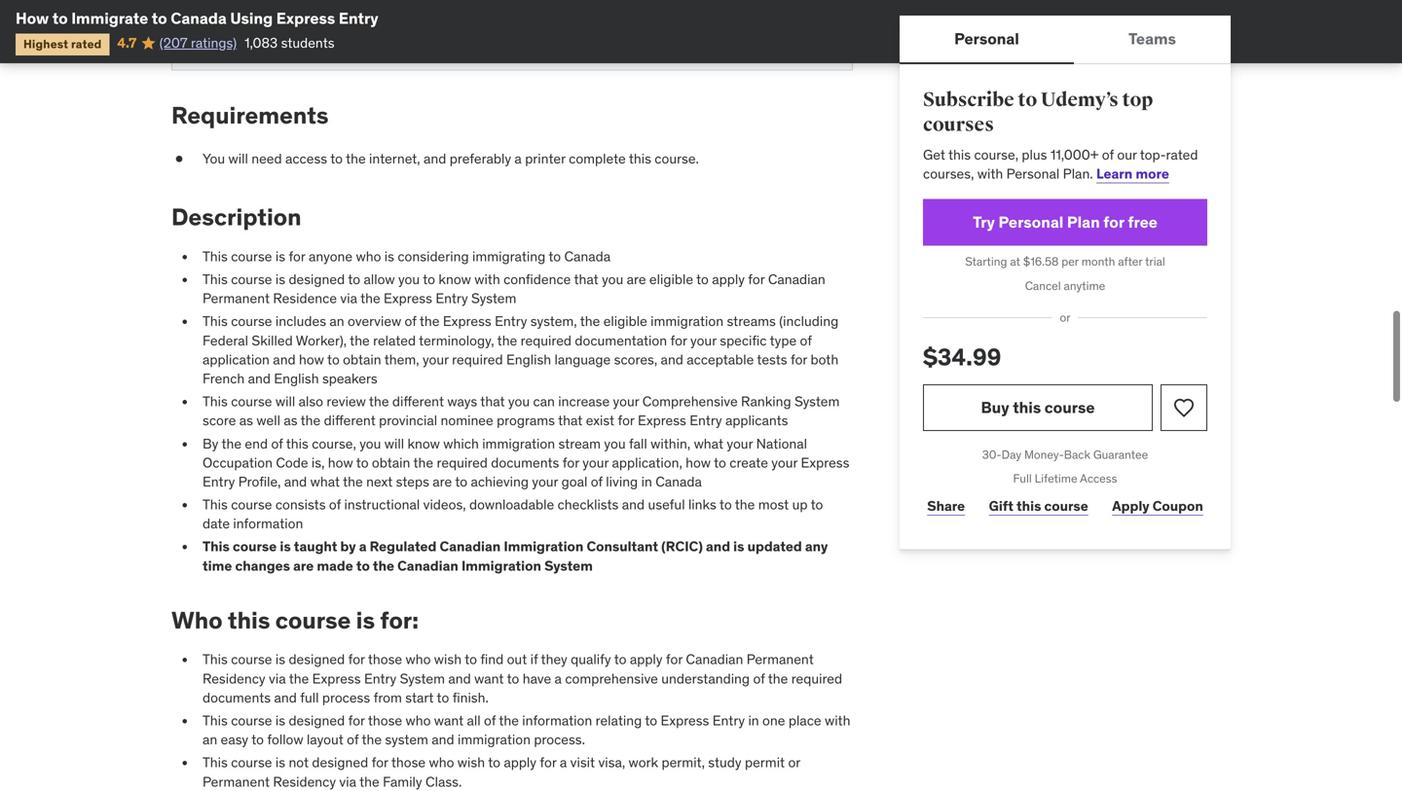 Task type: describe. For each thing, give the bounding box(es) containing it.
consultant
[[587, 538, 658, 556]]

required down 'terminology,'
[[452, 351, 503, 369]]

2 vertical spatial that
[[558, 412, 583, 430]]

ways
[[447, 393, 477, 411]]

more
[[1136, 165, 1170, 183]]

teams button
[[1074, 16, 1231, 62]]

need
[[252, 150, 282, 168]]

you right allow
[[398, 271, 420, 288]]

0 vertical spatial different
[[392, 393, 444, 411]]

to right made
[[356, 557, 370, 575]]

1 vertical spatial eligible
[[604, 313, 647, 330]]

our
[[1117, 146, 1137, 163]]

1,083
[[245, 34, 278, 52]]

your down 'terminology,'
[[423, 351, 449, 369]]

immigrating
[[472, 248, 546, 265]]

express up 'terminology,'
[[443, 313, 492, 330]]

the left most at the bottom
[[735, 496, 755, 514]]

and right system
[[432, 731, 454, 749]]

canadian down the regulated
[[397, 557, 459, 575]]

gift this course
[[989, 498, 1089, 515]]

0 vertical spatial english
[[506, 351, 551, 369]]

1 vertical spatial that
[[480, 393, 505, 411]]

rated inside get this course, plus 11,000+ of our top-rated courses, with personal plan.
[[1166, 146, 1198, 163]]

end
[[245, 435, 268, 453]]

from
[[374, 689, 402, 707]]

by
[[340, 538, 356, 556]]

to down worker),
[[327, 351, 340, 369]]

get
[[923, 146, 946, 163]]

to up the videos,
[[455, 473, 468, 491]]

to down considering at the left
[[423, 271, 435, 288]]

steps
[[396, 473, 429, 491]]

of up 'related'
[[405, 313, 417, 330]]

1 vertical spatial will
[[275, 393, 295, 411]]

anytime
[[1064, 278, 1106, 293]]

subscribe to udemy's top courses
[[923, 88, 1153, 137]]

1 horizontal spatial what
[[694, 435, 724, 453]]

express down allow
[[384, 290, 432, 307]]

who
[[171, 606, 223, 635]]

and right internet,
[[424, 150, 446, 168]]

finish.
[[453, 689, 489, 707]]

to up (207
[[152, 8, 167, 28]]

1,083 students
[[245, 34, 335, 52]]

documents inside this course is for anyone who is considering immigrating to canada this course is designed to allow you to know with confidence that you are eligible to apply for canadian permanent residence via the express entry system this course includes an overview of the express entry system, the eligible immigration streams (including federal skilled worker), the related terminology, the required documentation for your specific type of application and how to obtain them, your required english language scores, and acceptable tests for both french and english speakers this course will also review the different ways that you can increase your comprehensive ranking system score as well as the different provincial nominee programs that exist for express entry applicants by the end of this course, you will know which immigration stream you fall within, what your national occupation code is, how to obtain the required documents for your application, how to create your express entry profile, and what the next steps are to achieving your goal of living in canada this course consists of instructional videos, downloadable checklists and useful links to the most up to date information this course is taught by a regulated canadian immigration consultant (rcic) and is updated any time changes are made to the canadian immigration system
[[491, 454, 559, 472]]

the down also in the left of the page
[[301, 412, 321, 430]]

0 horizontal spatial want
[[434, 712, 464, 730]]

8 this from the top
[[203, 712, 228, 730]]

1 vertical spatial know
[[408, 435, 440, 453]]

achieving
[[471, 473, 529, 491]]

per
[[1062, 254, 1079, 269]]

canadian up (including
[[768, 271, 826, 288]]

who up class.
[[429, 754, 454, 772]]

to right start at the left bottom of the page
[[437, 689, 449, 707]]

streams
[[727, 313, 776, 330]]

cancel
[[1025, 278, 1061, 293]]

top
[[1122, 88, 1153, 112]]

apply coupon button
[[1108, 487, 1208, 526]]

for left free
[[1104, 212, 1125, 232]]

comprehensive
[[565, 670, 658, 688]]

1 vertical spatial obtain
[[372, 454, 410, 472]]

for up fall
[[618, 412, 635, 430]]

this course is designed for those who wish to find out if they qualify to apply for canadian permanent residency via the express entry system and want to have a comprehensive understanding of the required documents and full process from start to finish. this course is designed for those who want all of the information relating to express entry in one place with an easy to follow layout of the system and immigration process. this course is not designed for those who wish to apply for a visit visa, work permit, study permit or permanent residency via the family class.
[[203, 651, 851, 791]]

permit
[[745, 754, 785, 772]]

2 vertical spatial apply
[[504, 754, 537, 772]]

a down they
[[555, 670, 562, 688]]

you up documentation
[[602, 271, 624, 288]]

0 vertical spatial are
[[627, 271, 646, 288]]

for down "process."
[[540, 754, 557, 772]]

of down (including
[[800, 332, 812, 349]]

required down which
[[437, 454, 488, 472]]

your left goal
[[532, 473, 558, 491]]

specific
[[720, 332, 767, 349]]

6 this from the top
[[203, 538, 230, 556]]

0 horizontal spatial are
[[293, 557, 314, 575]]

trial
[[1145, 254, 1166, 269]]

course, inside get this course, plus 11,000+ of our top-rated courses, with personal plan.
[[974, 146, 1019, 163]]

and down the living
[[622, 496, 645, 514]]

course inside button
[[1045, 398, 1095, 418]]

downloadable
[[469, 496, 554, 514]]

and down skilled
[[273, 351, 296, 369]]

if
[[530, 651, 538, 669]]

express up students
[[276, 8, 335, 28]]

to down out on the left bottom
[[507, 670, 519, 688]]

applicants
[[726, 412, 788, 430]]

full
[[1013, 472, 1032, 487]]

scores,
[[614, 351, 658, 369]]

your up acceptable
[[691, 332, 717, 349]]

date
[[203, 515, 230, 533]]

$16.58
[[1023, 254, 1059, 269]]

1 vertical spatial canada
[[564, 248, 611, 265]]

who inside this course is for anyone who is considering immigrating to canada this course is designed to allow you to know with confidence that you are eligible to apply for canadian permanent residence via the express entry system this course includes an overview of the express entry system, the eligible immigration streams (including federal skilled worker), the related terminology, the required documentation for your specific type of application and how to obtain them, your required english language scores, and acceptable tests for both french and english speakers this course will also review the different ways that you can increase your comprehensive ranking system score as well as the different provincial nominee programs that exist for express entry applicants by the end of this course, you will know which immigration stream you fall within, what your national occupation code is, how to obtain the required documents for your application, how to create your express entry profile, and what the next steps are to achieving your goal of living in canada this course consists of instructional videos, downloadable checklists and useful links to the most up to date information this course is taught by a regulated canadian immigration consultant (rcic) and is updated any time changes are made to the canadian immigration system
[[356, 248, 381, 265]]

study
[[708, 754, 742, 772]]

your up exist
[[613, 393, 639, 411]]

process.
[[534, 731, 585, 749]]

system,
[[531, 313, 577, 330]]

the right the 'all'
[[499, 712, 519, 730]]

7 this from the top
[[203, 651, 228, 669]]

one
[[763, 712, 785, 730]]

1 vertical spatial permanent
[[747, 651, 814, 669]]

work
[[629, 754, 658, 772]]

the up occupation
[[222, 435, 242, 453]]

course.
[[655, 150, 699, 168]]

class.
[[426, 774, 462, 791]]

2 horizontal spatial will
[[384, 435, 404, 453]]

of up one
[[753, 670, 765, 688]]

udemy's
[[1041, 88, 1119, 112]]

a left the printer
[[515, 150, 522, 168]]

system down the both
[[795, 393, 840, 411]]

find
[[480, 651, 504, 669]]

how to immigrate to canada using express entry
[[16, 8, 379, 28]]

your down 'stream'
[[583, 454, 609, 472]]

both
[[811, 351, 839, 369]]

via inside this course is for anyone who is considering immigrating to canada this course is designed to allow you to know with confidence that you are eligible to apply for canadian permanent residence via the express entry system this course includes an overview of the express entry system, the eligible immigration streams (including federal skilled worker), the related terminology, the required documentation for your specific type of application and how to obtain them, your required english language scores, and acceptable tests for both french and english speakers this course will also review the different ways that you can increase your comprehensive ranking system score as well as the different provincial nominee programs that exist for express entry applicants by the end of this course, you will know which immigration stream you fall within, what your national occupation code is, how to obtain the required documents for your application, how to create your express entry profile, and what the next steps are to achieving your goal of living in canada this course consists of instructional videos, downloadable checklists and useful links to the most up to date information this course is taught by a regulated canadian immigration consultant (rcic) and is updated any time changes are made to the canadian immigration system
[[340, 290, 357, 307]]

immigration inside this course is designed for those who wish to find out if they qualify to apply for canadian permanent residency via the express entry system and want to have a comprehensive understanding of the required documents and full process from start to finish. this course is designed for those who want all of the information relating to express entry in one place with an easy to follow layout of the system and immigration process. this course is not designed for those who wish to apply for a visit visa, work permit, study permit or permanent residency via the family class.
[[458, 731, 531, 749]]

goal
[[562, 473, 588, 491]]

to up confidence
[[549, 248, 561, 265]]

and down application
[[248, 370, 271, 388]]

of right goal
[[591, 473, 603, 491]]

for up acceptable
[[671, 332, 687, 349]]

the down the regulated
[[373, 557, 394, 575]]

personal inside "button"
[[955, 29, 1020, 49]]

the up steps
[[413, 454, 434, 472]]

0 vertical spatial wish
[[434, 651, 462, 669]]

get this course, plus 11,000+ of our top-rated courses, with personal plan.
[[923, 146, 1198, 183]]

1 vertical spatial immigration
[[482, 435, 555, 453]]

links
[[689, 496, 717, 514]]

to left find
[[465, 651, 477, 669]]

learn more
[[1097, 165, 1170, 183]]

share button
[[923, 487, 969, 526]]

to left "create"
[[714, 454, 726, 472]]

apply
[[1112, 498, 1150, 515]]

well
[[256, 412, 280, 430]]

within,
[[651, 435, 691, 453]]

canadian down the videos,
[[440, 538, 501, 556]]

visit
[[570, 754, 595, 772]]

who this course is for:
[[171, 606, 419, 635]]

for up process
[[348, 651, 365, 669]]

in inside this course is for anyone who is considering immigrating to canada this course is designed to allow you to know with confidence that you are eligible to apply for canadian permanent residence via the express entry system this course includes an overview of the express entry system, the eligible immigration streams (including federal skilled worker), the related terminology, the required documentation for your specific type of application and how to obtain them, your required english language scores, and acceptable tests for both french and english speakers this course will also review the different ways that you can increase your comprehensive ranking system score as well as the different provincial nominee programs that exist for express entry applicants by the end of this course, you will know which immigration stream you fall within, what your national occupation code is, how to obtain the required documents for your application, how to create your express entry profile, and what the next steps are to achieving your goal of living in canada this course consists of instructional videos, downloadable checklists and useful links to the most up to date information this course is taught by a regulated canadian immigration consultant (rcic) and is updated any time changes are made to the canadian immigration system
[[641, 473, 652, 491]]

1 vertical spatial are
[[433, 473, 452, 491]]

this for who
[[228, 606, 270, 635]]

your up "create"
[[727, 435, 753, 453]]

the down allow
[[360, 290, 380, 307]]

and right scores,
[[661, 351, 684, 369]]

the down overview
[[350, 332, 370, 349]]

who up start at the left bottom of the page
[[406, 651, 431, 669]]

0 vertical spatial immigration
[[504, 538, 584, 556]]

small image
[[196, 35, 215, 54]]

occupation
[[203, 454, 273, 472]]

this for get
[[949, 146, 971, 163]]

to right the easy
[[252, 731, 264, 749]]

this for buy
[[1013, 398, 1041, 418]]

designed up full
[[289, 651, 345, 669]]

designed down layout
[[312, 754, 368, 772]]

of right end
[[271, 435, 283, 453]]

and right (rcic)
[[706, 538, 731, 556]]

guarantee
[[1094, 447, 1148, 462]]

of inside get this course, plus 11,000+ of our top-rated courses, with personal plan.
[[1102, 146, 1114, 163]]

you up next
[[360, 435, 381, 453]]

can
[[533, 393, 555, 411]]

for up goal
[[563, 454, 579, 472]]

this inside this course is for anyone who is considering immigrating to canada this course is designed to allow you to know with confidence that you are eligible to apply for canadian permanent residence via the express entry system this course includes an overview of the express entry system, the eligible immigration streams (including federal skilled worker), the related terminology, the required documentation for your specific type of application and how to obtain them, your required english language scores, and acceptable tests for both french and english speakers this course will also review the different ways that you can increase your comprehensive ranking system score as well as the different provincial nominee programs that exist for express entry applicants by the end of this course, you will know which immigration stream you fall within, what your national occupation code is, how to obtain the required documents for your application, how to create your express entry profile, and what the next steps are to achieving your goal of living in canada this course consists of instructional videos, downloadable checklists and useful links to the most up to date information this course is taught by a regulated canadian immigration consultant (rcic) and is updated any time changes are made to the canadian immigration system
[[286, 435, 309, 453]]

0 vertical spatial how
[[299, 351, 324, 369]]

$34.99
[[923, 343, 1002, 372]]

profile, and
[[238, 473, 307, 491]]

of right layout
[[347, 731, 359, 749]]

permit,
[[662, 754, 705, 772]]

gift this course link
[[985, 487, 1093, 526]]

description
[[171, 203, 302, 232]]

how
[[16, 8, 49, 28]]

up
[[792, 496, 808, 514]]

to right links
[[720, 496, 732, 514]]

the right 'terminology,'
[[497, 332, 517, 349]]

4 this from the top
[[203, 393, 228, 411]]

application
[[203, 351, 270, 369]]

to right the relating
[[645, 712, 657, 730]]

and left full
[[274, 689, 297, 707]]

for left anyone
[[289, 248, 305, 265]]

after
[[1118, 254, 1143, 269]]

to up comprehensive
[[614, 651, 627, 669]]

to up highest rated
[[52, 8, 68, 28]]

of right consists
[[329, 496, 341, 514]]

complete
[[569, 150, 626, 168]]

designed up layout
[[289, 712, 345, 730]]

1 vertical spatial those
[[368, 712, 402, 730]]

0 vertical spatial immigration
[[651, 313, 724, 330]]

skilled
[[252, 332, 293, 349]]

3 this from the top
[[203, 313, 228, 330]]

gift
[[989, 498, 1014, 515]]

1 horizontal spatial want
[[474, 670, 504, 688]]

regulated
[[370, 538, 437, 556]]

and up finish.
[[448, 670, 471, 688]]

2 vertical spatial permanent
[[203, 774, 270, 791]]

includes
[[275, 313, 326, 330]]

(207
[[159, 34, 188, 52]]

ratings)
[[191, 34, 237, 52]]

the left next
[[343, 473, 363, 491]]

0 vertical spatial eligible
[[650, 271, 693, 288]]

at
[[1010, 254, 1021, 269]]

layout
[[307, 731, 344, 749]]

or inside this course is designed for those who wish to find out if they qualify to apply for canadian permanent residency via the express entry system and want to have a comprehensive understanding of the required documents and full process from start to finish. this course is designed for those who want all of the information relating to express entry in one place with an easy to follow layout of the system and immigration process. this course is not designed for those who wish to apply for a visit visa, work permit, study permit or permanent residency via the family class.
[[788, 754, 801, 772]]

you left fall
[[604, 435, 626, 453]]

permanent inside this course is for anyone who is considering immigrating to canada this course is designed to allow you to know with confidence that you are eligible to apply for canadian permanent residence via the express entry system this course includes an overview of the express entry system, the eligible immigration streams (including federal skilled worker), the related terminology, the required documentation for your specific type of application and how to obtain them, your required english language scores, and acceptable tests for both french and english speakers this course will also review the different ways that you can increase your comprehensive ranking system score as well as the different provincial nominee programs that exist for express entry applicants by the end of this course, you will know which immigration stream you fall within, what your national occupation code is, how to obtain the required documents for your application, how to create your express entry profile, and what the next steps are to achieving your goal of living in canada this course consists of instructional videos, downloadable checklists and useful links to the most up to date information this course is taught by a regulated canadian immigration consultant (rcic) and is updated any time changes are made to the canadian immigration system
[[203, 290, 270, 307]]

for up understanding
[[666, 651, 683, 669]]

a left visit
[[560, 754, 567, 772]]



Task type: vqa. For each thing, say whether or not it's contained in the screenshot.
Health & Fitness "link"
no



Task type: locate. For each thing, give the bounding box(es) containing it.
comprehensive
[[643, 393, 738, 411]]

language
[[555, 351, 611, 369]]

1 horizontal spatial course,
[[974, 146, 1019, 163]]

0 horizontal spatial rated
[[71, 36, 102, 52]]

the up full
[[289, 670, 309, 688]]

1 vertical spatial residency
[[273, 774, 336, 791]]

0 horizontal spatial or
[[788, 754, 801, 772]]

immigration
[[651, 313, 724, 330], [482, 435, 555, 453], [458, 731, 531, 749]]

1 vertical spatial apply
[[630, 651, 663, 669]]

2 vertical spatial canada
[[656, 473, 702, 491]]

1 vertical spatial course,
[[312, 435, 356, 453]]

1 as from the left
[[239, 412, 253, 430]]

create
[[730, 454, 768, 472]]

those
[[368, 651, 402, 669], [368, 712, 402, 730], [391, 754, 426, 772]]

speakers
[[322, 370, 378, 388]]

to down finish.
[[488, 754, 501, 772]]

not
[[289, 754, 309, 772]]

to up next
[[356, 454, 369, 472]]

1 horizontal spatial eligible
[[650, 271, 693, 288]]

1 vertical spatial english
[[274, 370, 319, 388]]

starting
[[965, 254, 1007, 269]]

1 this from the top
[[203, 248, 228, 265]]

of left our
[[1102, 146, 1114, 163]]

required inside this course is designed for those who wish to find out if they qualify to apply for canadian permanent residency via the express entry system and want to have a comprehensive understanding of the required documents and full process from start to finish. this course is designed for those who want all of the information relating to express entry in one place with an easy to follow layout of the system and immigration process. this course is not designed for those who wish to apply for a visit visa, work permit, study permit or permanent residency via the family class.
[[792, 670, 843, 688]]

an left the easy
[[203, 731, 217, 749]]

0 horizontal spatial in
[[641, 473, 652, 491]]

is
[[275, 248, 285, 265], [384, 248, 394, 265], [275, 271, 285, 288], [280, 538, 291, 556], [734, 538, 745, 556], [356, 606, 375, 635], [275, 651, 285, 669], [275, 712, 285, 730], [275, 754, 285, 772]]

express up permit,
[[661, 712, 709, 730]]

1 horizontal spatial different
[[392, 393, 444, 411]]

2 vertical spatial those
[[391, 754, 426, 772]]

internet,
[[369, 150, 420, 168]]

access
[[1080, 472, 1118, 487]]

0 vertical spatial that
[[574, 271, 599, 288]]

nominee
[[441, 412, 493, 430]]

stream
[[559, 435, 601, 453]]

system inside this course is designed for those who wish to find out if they qualify to apply for canadian permanent residency via the express entry system and want to have a comprehensive understanding of the required documents and full process from start to finish. this course is designed for those who want all of the information relating to express entry in one place with an easy to follow layout of the system and immigration process. this course is not designed for those who wish to apply for a visit visa, work permit, study permit or permanent residency via the family class.
[[400, 670, 445, 688]]

1 vertical spatial how
[[328, 454, 353, 472]]

course inside 'link'
[[1045, 498, 1089, 515]]

0 horizontal spatial canada
[[171, 8, 227, 28]]

acceptable
[[687, 351, 754, 369]]

via up overview
[[340, 290, 357, 307]]

process
[[322, 689, 370, 707]]

as
[[239, 412, 253, 430], [284, 412, 298, 430]]

1 horizontal spatial will
[[275, 393, 295, 411]]

wish left find
[[434, 651, 462, 669]]

information up "process."
[[522, 712, 592, 730]]

eligible
[[650, 271, 693, 288], [604, 313, 647, 330]]

documents up the easy
[[203, 689, 271, 707]]

0 vertical spatial via
[[340, 290, 357, 307]]

to left udemy's
[[1018, 88, 1037, 112]]

to right up
[[811, 496, 823, 514]]

a right by
[[359, 538, 367, 556]]

information inside this course is designed for those who wish to find out if they qualify to apply for canadian permanent residency via the express entry system and want to have a comprehensive understanding of the required documents and full process from start to finish. this course is designed for those who want all of the information relating to express entry in one place with an easy to follow layout of the system and immigration process. this course is not designed for those who wish to apply for a visit visa, work permit, study permit or permanent residency via the family class.
[[522, 712, 592, 730]]

required up place
[[792, 670, 843, 688]]

the up one
[[768, 670, 788, 688]]

score
[[203, 412, 236, 430]]

1 vertical spatial rated
[[1166, 146, 1198, 163]]

personal up subscribe
[[955, 29, 1020, 49]]

personal down the plus at the right of the page
[[1007, 165, 1060, 183]]

personal inside get this course, plus 11,000+ of our top-rated courses, with personal plan.
[[1007, 165, 1060, 183]]

1 vertical spatial what
[[310, 473, 340, 491]]

residency up the easy
[[203, 670, 266, 688]]

0 vertical spatial know
[[439, 271, 471, 288]]

this
[[203, 248, 228, 265], [203, 271, 228, 288], [203, 313, 228, 330], [203, 393, 228, 411], [203, 496, 228, 514], [203, 538, 230, 556], [203, 651, 228, 669], [203, 712, 228, 730], [203, 754, 228, 772]]

0 horizontal spatial apply
[[504, 754, 537, 772]]

using
[[230, 8, 273, 28]]

2 vertical spatial via
[[339, 774, 356, 791]]

french
[[203, 370, 245, 388]]

1 vertical spatial personal
[[1007, 165, 1060, 183]]

0 vertical spatial those
[[368, 651, 402, 669]]

buy this course
[[981, 398, 1095, 418]]

this right the who
[[228, 606, 270, 635]]

course, left the plus at the right of the page
[[974, 146, 1019, 163]]

system
[[471, 290, 517, 307], [795, 393, 840, 411], [544, 557, 593, 575], [400, 670, 445, 688]]

0 vertical spatial want
[[474, 670, 504, 688]]

system down immigrating on the top left of the page
[[471, 290, 517, 307]]

30-
[[982, 447, 1002, 462]]

1 horizontal spatial with
[[825, 712, 851, 730]]

wishlist image
[[1173, 396, 1196, 420]]

a inside this course is for anyone who is considering immigrating to canada this course is designed to allow you to know with confidence that you are eligible to apply for canadian permanent residence via the express entry system this course includes an overview of the express entry system, the eligible immigration streams (including federal skilled worker), the related terminology, the required documentation for your specific type of application and how to obtain them, your required english language scores, and acceptable tests for both french and english speakers this course will also review the different ways that you can increase your comprehensive ranking system score as well as the different provincial nominee programs that exist for express entry applicants by the end of this course, you will know which immigration stream you fall within, what your national occupation code is, how to obtain the required documents for your application, how to create your express entry profile, and what the next steps are to achieving your goal of living in canada this course consists of instructional videos, downloadable checklists and useful links to the most up to date information this course is taught by a regulated canadian immigration consultant (rcic) and is updated any time changes are made to the canadian immigration system
[[359, 538, 367, 556]]

or down anytime
[[1060, 310, 1071, 325]]

0 horizontal spatial with
[[474, 271, 500, 288]]

this inside get this course, plus 11,000+ of our top-rated courses, with personal plan.
[[949, 146, 971, 163]]

2 vertical spatial with
[[825, 712, 851, 730]]

who up system
[[406, 712, 431, 730]]

wish
[[434, 651, 462, 669], [458, 754, 485, 772]]

express up process
[[312, 670, 361, 688]]

taught
[[294, 538, 337, 556]]

what right within,
[[694, 435, 724, 453]]

1 vertical spatial wish
[[458, 754, 485, 772]]

0 vertical spatial rated
[[71, 36, 102, 52]]

national
[[756, 435, 807, 453]]

this up code
[[286, 435, 309, 453]]

1 vertical spatial documents
[[203, 689, 271, 707]]

tests for
[[757, 351, 807, 369]]

your down national
[[772, 454, 798, 472]]

courses,
[[923, 165, 974, 183]]

1 vertical spatial information
[[522, 712, 592, 730]]

canadian inside this course is designed for those who wish to find out if they qualify to apply for canadian permanent residency via the express entry system and want to have a comprehensive understanding of the required documents and full process from start to finish. this course is designed for those who want all of the information relating to express entry in one place with an easy to follow layout of the system and immigration process. this course is not designed for those who wish to apply for a visit visa, work permit, study permit or permanent residency via the family class.
[[686, 651, 743, 669]]

for up streams
[[748, 271, 765, 288]]

obtain
[[343, 351, 381, 369], [372, 454, 410, 472]]

2 vertical spatial will
[[384, 435, 404, 453]]

coupon
[[1153, 498, 1204, 515]]

wish up class.
[[458, 754, 485, 772]]

obtain up speakers
[[343, 351, 381, 369]]

plan.
[[1063, 165, 1093, 183]]

next
[[366, 473, 393, 491]]

the left family
[[359, 774, 380, 791]]

1 horizontal spatial apply
[[630, 651, 663, 669]]

course, inside this course is for anyone who is considering immigrating to canada this course is designed to allow you to know with confidence that you are eligible to apply for canadian permanent residence via the express entry system this course includes an overview of the express entry system, the eligible immigration streams (including federal skilled worker), the related terminology, the required documentation for your specific type of application and how to obtain them, your required english language scores, and acceptable tests for both french and english speakers this course will also review the different ways that you can increase your comprehensive ranking system score as well as the different provincial nominee programs that exist for express entry applicants by the end of this course, you will know which immigration stream you fall within, what your national occupation code is, how to obtain the required documents for your application, how to create your express entry profile, and what the next steps are to achieving your goal of living in canada this course consists of instructional videos, downloadable checklists and useful links to the most up to date information this course is taught by a regulated canadian immigration consultant (rcic) and is updated any time changes are made to the canadian immigration system
[[312, 435, 356, 453]]

2 vertical spatial personal
[[999, 212, 1064, 232]]

1 vertical spatial with
[[474, 271, 500, 288]]

xsmall image
[[171, 150, 187, 169]]

to inside subscribe to udemy's top courses
[[1018, 88, 1037, 112]]

are up documentation
[[627, 271, 646, 288]]

tab list containing personal
[[900, 16, 1231, 64]]

designed inside this course is for anyone who is considering immigrating to canada this course is designed to allow you to know with confidence that you are eligible to apply for canadian permanent residence via the express entry system this course includes an overview of the express entry system, the eligible immigration streams (including federal skilled worker), the related terminology, the required documentation for your specific type of application and how to obtain them, your required english language scores, and acceptable tests for both french and english speakers this course will also review the different ways that you can increase your comprehensive ranking system score as well as the different provincial nominee programs that exist for express entry applicants by the end of this course, you will know which immigration stream you fall within, what your national occupation code is, how to obtain the required documents for your application, how to create your express entry profile, and what the next steps are to achieving your goal of living in canada this course consists of instructional videos, downloadable checklists and useful links to the most up to date information this course is taught by a regulated canadian immigration consultant (rcic) and is updated any time changes are made to the canadian immigration system
[[289, 271, 345, 288]]

consists
[[275, 496, 326, 514]]

0 vertical spatial in
[[641, 473, 652, 491]]

1 vertical spatial via
[[269, 670, 286, 688]]

2 horizontal spatial apply
[[712, 271, 745, 288]]

for up family
[[372, 754, 388, 772]]

0 vertical spatial course,
[[974, 146, 1019, 163]]

related
[[373, 332, 416, 349]]

immigration
[[504, 538, 584, 556], [462, 557, 541, 575]]

for
[[1104, 212, 1125, 232], [289, 248, 305, 265], [748, 271, 765, 288], [671, 332, 687, 349], [618, 412, 635, 430], [563, 454, 579, 472], [348, 651, 365, 669], [666, 651, 683, 669], [348, 712, 365, 730], [372, 754, 388, 772], [540, 754, 557, 772]]

them,
[[384, 351, 419, 369]]

2 horizontal spatial canada
[[656, 473, 702, 491]]

apply up streams
[[712, 271, 745, 288]]

who up allow
[[356, 248, 381, 265]]

canadian up understanding
[[686, 651, 743, 669]]

0 horizontal spatial as
[[239, 412, 253, 430]]

an inside this course is designed for those who wish to find out if they qualify to apply for canadian permanent residency via the express entry system and want to have a comprehensive understanding of the required documents and full process from start to finish. this course is designed for those who want all of the information relating to express entry in one place with an easy to follow layout of the system and immigration process. this course is not designed for those who wish to apply for a visit visa, work permit, study permit or permanent residency via the family class.
[[203, 731, 217, 749]]

1 horizontal spatial how
[[328, 454, 353, 472]]

0 vertical spatial with
[[978, 165, 1003, 183]]

tab list
[[900, 16, 1231, 64]]

to
[[52, 8, 68, 28], [152, 8, 167, 28], [1018, 88, 1037, 112], [330, 150, 343, 168], [549, 248, 561, 265], [348, 271, 360, 288], [423, 271, 435, 288], [696, 271, 709, 288], [327, 351, 340, 369], [356, 454, 369, 472], [714, 454, 726, 472], [455, 473, 468, 491], [720, 496, 732, 514], [811, 496, 823, 514], [356, 557, 370, 575], [465, 651, 477, 669], [614, 651, 627, 669], [507, 670, 519, 688], [437, 689, 449, 707], [645, 712, 657, 730], [252, 731, 264, 749], [488, 754, 501, 772]]

1 vertical spatial or
[[788, 754, 801, 772]]

confidence
[[504, 271, 571, 288]]

those down from
[[368, 712, 402, 730]]

this right 'buy' on the right bottom
[[1013, 398, 1041, 418]]

you
[[203, 150, 225, 168]]

or right permit
[[788, 754, 801, 772]]

1 horizontal spatial an
[[330, 313, 344, 330]]

you will need access to the internet, and preferably a printer complete this course.
[[203, 150, 699, 168]]

information inside this course is for anyone who is considering immigrating to canada this course is designed to allow you to know with confidence that you are eligible to apply for canadian permanent residence via the express entry system this course includes an overview of the express entry system, the eligible immigration streams (including federal skilled worker), the related terminology, the required documentation for your specific type of application and how to obtain them, your required english language scores, and acceptable tests for both french and english speakers this course will also review the different ways that you can increase your comprehensive ranking system score as well as the different provincial nominee programs that exist for express entry applicants by the end of this course, you will know which immigration stream you fall within, what your national occupation code is, how to obtain the required documents for your application, how to create your express entry profile, and what the next steps are to achieving your goal of living in canada this course consists of instructional videos, downloadable checklists and useful links to the most up to date information this course is taught by a regulated canadian immigration consultant (rcic) and is updated any time changes are made to the canadian immigration system
[[233, 515, 303, 533]]

2 vertical spatial immigration
[[458, 731, 531, 749]]

an up worker),
[[330, 313, 344, 330]]

updated
[[748, 538, 802, 556]]

0 horizontal spatial documents
[[203, 689, 271, 707]]

learn more link
[[1097, 165, 1170, 183]]

the left system
[[362, 731, 382, 749]]

back
[[1064, 447, 1091, 462]]

express
[[276, 8, 335, 28], [384, 290, 432, 307], [443, 313, 492, 330], [638, 412, 686, 430], [801, 454, 850, 472], [312, 670, 361, 688], [661, 712, 709, 730]]

changes
[[235, 557, 290, 575]]

considering
[[398, 248, 469, 265]]

1 horizontal spatial canada
[[564, 248, 611, 265]]

know down considering at the left
[[439, 271, 471, 288]]

this
[[949, 146, 971, 163], [629, 150, 651, 168], [1013, 398, 1041, 418], [286, 435, 309, 453], [1017, 498, 1042, 515], [228, 606, 270, 635]]

how down worker),
[[299, 351, 324, 369]]

overview
[[348, 313, 401, 330]]

course
[[231, 248, 272, 265], [231, 271, 272, 288], [231, 313, 272, 330], [231, 393, 272, 411], [1045, 398, 1095, 418], [231, 496, 272, 514], [1045, 498, 1089, 515], [233, 538, 277, 556], [275, 606, 351, 635], [231, 651, 272, 669], [231, 712, 272, 730], [231, 754, 272, 772]]

1 horizontal spatial documents
[[491, 454, 559, 472]]

are down taught at the bottom left of the page
[[293, 557, 314, 575]]

system down consultant
[[544, 557, 593, 575]]

permanent up one
[[747, 651, 814, 669]]

teams
[[1129, 29, 1176, 49]]

plan
[[1067, 212, 1100, 232]]

will right you
[[228, 150, 248, 168]]

1 horizontal spatial rated
[[1166, 146, 1198, 163]]

english up also in the left of the page
[[274, 370, 319, 388]]

0 vertical spatial obtain
[[343, 351, 381, 369]]

different up provincial on the left of page
[[392, 393, 444, 411]]

lifetime
[[1035, 472, 1078, 487]]

with inside this course is for anyone who is considering immigrating to canada this course is designed to allow you to know with confidence that you are eligible to apply for canadian permanent residence via the express entry system this course includes an overview of the express entry system, the eligible immigration streams (including federal skilled worker), the related terminology, the required documentation for your specific type of application and how to obtain them, your required english language scores, and acceptable tests for both french and english speakers this course will also review the different ways that you can increase your comprehensive ranking system score as well as the different provincial nominee programs that exist for express entry applicants by the end of this course, you will know which immigration stream you fall within, what your national occupation code is, how to obtain the required documents for your application, how to create your express entry profile, and what the next steps are to achieving your goal of living in canada this course consists of instructional videos, downloadable checklists and useful links to the most up to date information this course is taught by a regulated canadian immigration consultant (rcic) and is updated any time changes are made to the canadian immigration system
[[474, 271, 500, 288]]

0 horizontal spatial how
[[299, 351, 324, 369]]

this inside button
[[1013, 398, 1041, 418]]

0 vertical spatial personal
[[955, 29, 1020, 49]]

0 horizontal spatial what
[[310, 473, 340, 491]]

apply inside this course is for anyone who is considering immigrating to canada this course is designed to allow you to know with confidence that you are eligible to apply for canadian permanent residence via the express entry system this course includes an overview of the express entry system, the eligible immigration streams (including federal skilled worker), the related terminology, the required documentation for your specific type of application and how to obtain them, your required english language scores, and acceptable tests for both french and english speakers this course will also review the different ways that you can increase your comprehensive ranking system score as well as the different provincial nominee programs that exist for express entry applicants by the end of this course, you will know which immigration stream you fall within, what your national occupation code is, how to obtain the required documents for your application, how to create your express entry profile, and what the next steps are to achieving your goal of living in canada this course consists of instructional videos, downloadable checklists and useful links to the most up to date information this course is taught by a regulated canadian immigration consultant (rcic) and is updated any time changes are made to the canadian immigration system
[[712, 271, 745, 288]]

express down national
[[801, 454, 850, 472]]

in inside this course is designed for those who wish to find out if they qualify to apply for canadian permanent residency via the express entry system and want to have a comprehensive understanding of the required documents and full process from start to finish. this course is designed for those who want all of the information relating to express entry in one place with an easy to follow layout of the system and immigration process. this course is not designed for those who wish to apply for a visit visa, work permit, study permit or permanent residency via the family class.
[[748, 712, 759, 730]]

canada up confidence
[[564, 248, 611, 265]]

made
[[317, 557, 353, 575]]

1 horizontal spatial are
[[433, 473, 452, 491]]

1 horizontal spatial in
[[748, 712, 759, 730]]

0 horizontal spatial english
[[274, 370, 319, 388]]

0 horizontal spatial different
[[324, 412, 376, 430]]

required down "system,"
[[521, 332, 572, 349]]

code
[[276, 454, 308, 472]]

the up documentation
[[580, 313, 600, 330]]

system
[[385, 731, 428, 749]]

documents inside this course is designed for those who wish to find out if they qualify to apply for canadian permanent residency via the express entry system and want to have a comprehensive understanding of the required documents and full process from start to finish. this course is designed for those who want all of the information relating to express entry in one place with an easy to follow layout of the system and immigration process. this course is not designed for those who wish to apply for a visit visa, work permit, study permit or permanent residency via the family class.
[[203, 689, 271, 707]]

4.7
[[117, 34, 137, 52]]

want down find
[[474, 670, 504, 688]]

express up within,
[[638, 412, 686, 430]]

how
[[299, 351, 324, 369], [328, 454, 353, 472]]

(207 ratings)
[[159, 34, 237, 52]]

2 this from the top
[[203, 271, 228, 288]]

1 vertical spatial in
[[748, 712, 759, 730]]

an inside this course is for anyone who is considering immigrating to canada this course is designed to allow you to know with confidence that you are eligible to apply for canadian permanent residence via the express entry system this course includes an overview of the express entry system, the eligible immigration streams (including federal skilled worker), the related terminology, the required documentation for your specific type of application and how to obtain them, your required english language scores, and acceptable tests for both french and english speakers this course will also review the different ways that you can increase your comprehensive ranking system score as well as the different provincial nominee programs that exist for express entry applicants by the end of this course, you will know which immigration stream you fall within, what your national occupation code is, how to obtain the required documents for your application, how to create your express entry profile, and what the next steps are to achieving your goal of living in canada this course consists of instructional videos, downloadable checklists and useful links to the most up to date information this course is taught by a regulated canadian immigration consultant (rcic) and is updated any time changes are made to the canadian immigration system
[[330, 313, 344, 330]]

0 vertical spatial canada
[[171, 8, 227, 28]]

to up acceptable
[[696, 271, 709, 288]]

(rcic)
[[661, 538, 703, 556]]

0 horizontal spatial an
[[203, 731, 217, 749]]

understanding
[[662, 670, 750, 688]]

share
[[927, 498, 965, 515]]

they
[[541, 651, 568, 669]]

0 horizontal spatial residency
[[203, 670, 266, 688]]

this for gift
[[1017, 498, 1042, 515]]

9 this from the top
[[203, 754, 228, 772]]

11,000+
[[1051, 146, 1099, 163]]

know
[[439, 271, 471, 288], [408, 435, 440, 453]]

2 as from the left
[[284, 412, 298, 430]]

0 vertical spatial apply
[[712, 271, 745, 288]]

5 this from the top
[[203, 496, 228, 514]]

0 vertical spatial an
[[330, 313, 344, 330]]

of right the 'all'
[[484, 712, 496, 730]]

this inside 'link'
[[1017, 498, 1042, 515]]

residency down 'not' on the left
[[273, 774, 336, 791]]

top-
[[1140, 146, 1166, 163]]

immigration down programs
[[482, 435, 555, 453]]

0 vertical spatial or
[[1060, 310, 1071, 325]]

2 horizontal spatial with
[[978, 165, 1003, 183]]

to left allow
[[348, 271, 360, 288]]

permanent down the easy
[[203, 774, 270, 791]]

visa,
[[598, 754, 625, 772]]

type
[[770, 332, 797, 349]]

out
[[507, 651, 527, 669]]

money-
[[1025, 447, 1064, 462]]

want
[[474, 670, 504, 688], [434, 712, 464, 730]]

immigration up acceptable
[[651, 313, 724, 330]]

to right the access
[[330, 150, 343, 168]]

1 horizontal spatial or
[[1060, 310, 1071, 325]]

0 horizontal spatial will
[[228, 150, 248, 168]]

1 vertical spatial immigration
[[462, 557, 541, 575]]

are up the videos,
[[433, 473, 452, 491]]

0 vertical spatial documents
[[491, 454, 559, 472]]

the left internet,
[[346, 150, 366, 168]]

1 vertical spatial want
[[434, 712, 464, 730]]

you up programs
[[508, 393, 530, 411]]

the right review
[[369, 393, 389, 411]]

0 vertical spatial residency
[[203, 670, 266, 688]]

0 horizontal spatial eligible
[[604, 313, 647, 330]]

1 vertical spatial different
[[324, 412, 376, 430]]

1 horizontal spatial information
[[522, 712, 592, 730]]

buy this course button
[[923, 385, 1153, 431]]

try
[[973, 212, 995, 232]]

2 vertical spatial are
[[293, 557, 314, 575]]

apply
[[712, 271, 745, 288], [630, 651, 663, 669], [504, 754, 537, 772]]

immigration down the 'all'
[[458, 731, 531, 749]]

videos,
[[423, 496, 466, 514]]

0 horizontal spatial information
[[233, 515, 303, 533]]

system up start at the left bottom of the page
[[400, 670, 445, 688]]

with inside get this course, plus 11,000+ of our top-rated courses, with personal plan.
[[978, 165, 1003, 183]]

provincial
[[379, 412, 437, 430]]

1 horizontal spatial residency
[[273, 774, 336, 791]]

(including
[[779, 313, 839, 330]]

with inside this course is designed for those who wish to find out if they qualify to apply for canadian permanent residency via the express entry system and want to have a comprehensive understanding of the required documents and full process from start to finish. this course is designed for those who want all of the information relating to express entry in one place with an easy to follow layout of the system and immigration process. this course is not designed for those who wish to apply for a visit visa, work permit, study permit or permanent residency via the family class.
[[825, 712, 851, 730]]

canada down application, how
[[656, 473, 702, 491]]

this left course.
[[629, 150, 651, 168]]

0 vertical spatial information
[[233, 515, 303, 533]]

any
[[805, 538, 828, 556]]

fall
[[629, 435, 647, 453]]

1 horizontal spatial english
[[506, 351, 551, 369]]

preferably
[[450, 150, 511, 168]]



